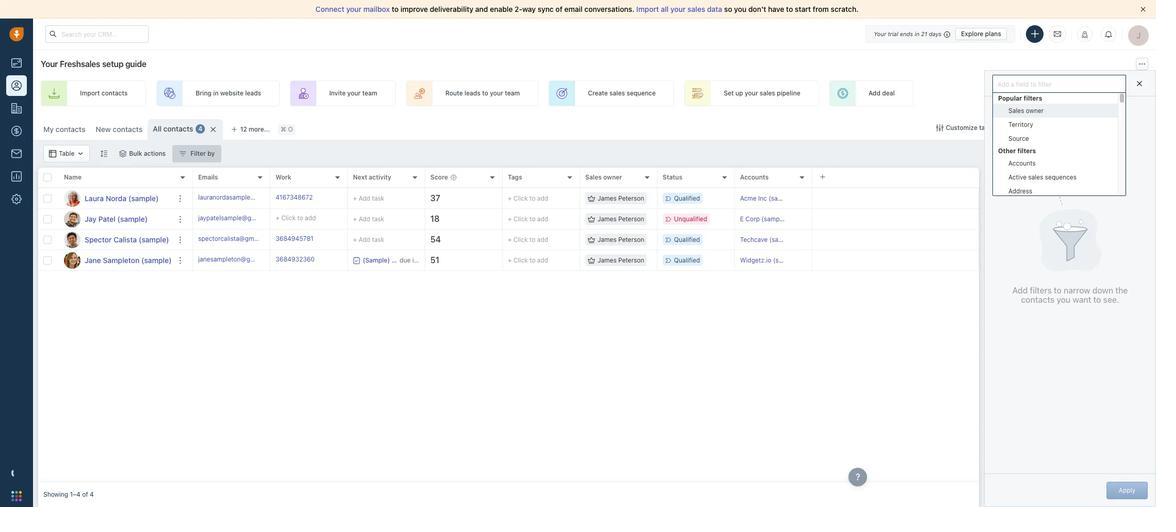 Task type: vqa. For each thing, say whether or not it's contained in the screenshot.
Phone element
no



Task type: describe. For each thing, give the bounding box(es) containing it.
contact
[[1123, 124, 1146, 132]]

+ click to add for 37
[[508, 195, 548, 202]]

what's new image
[[1081, 31, 1088, 38]]

contacts inside import contacts link
[[101, 90, 128, 97]]

+ add task for 54
[[353, 236, 384, 243]]

address
[[1008, 187, 1032, 195]]

guide
[[125, 59, 146, 69]]

lauranordasample@gmail.com
[[198, 193, 286, 201]]

laura norda (sample)
[[85, 194, 159, 203]]

j image for jane sampleton (sample)
[[64, 252, 81, 269]]

james for 18
[[598, 215, 617, 223]]

cell for 18
[[812, 209, 979, 229]]

want
[[1073, 295, 1091, 304]]

widgetz.io (sample)
[[740, 256, 799, 264]]

inc
[[758, 195, 767, 202]]

table button
[[43, 145, 90, 163]]

container_wx8msf4aqz5i3rn1 image inside bulk actions button
[[119, 150, 127, 157]]

contacts inside import contacts button
[[1042, 124, 1068, 132]]

row group containing 37
[[193, 188, 979, 271]]

popular filters
[[998, 94, 1042, 102]]

filter by button
[[172, 145, 221, 163]]

james peterson for 54
[[598, 236, 644, 244]]

janesampleton@gmail.com
[[198, 255, 276, 263]]

add deal link
[[829, 81, 913, 106]]

actions
[[144, 150, 166, 157]]

route
[[445, 90, 463, 97]]

(sample) up widgetz.io (sample) on the right bottom
[[769, 236, 795, 244]]

next
[[353, 174, 367, 181]]

group for popular filters
[[993, 103, 1118, 145]]

status
[[663, 174, 682, 181]]

spector calista (sample) link
[[85, 235, 169, 245]]

filters for add
[[1030, 286, 1052, 295]]

1 horizontal spatial import
[[636, 5, 659, 13]]

janesampleton@gmail.com 3684932360
[[198, 255, 315, 263]]

your for your trial ends in 21 days
[[874, 30, 886, 37]]

0 horizontal spatial in
[[213, 90, 219, 97]]

widgetz.io (sample) link
[[740, 256, 799, 264]]

score
[[430, 174, 448, 181]]

acme inc (sample)
[[740, 195, 794, 202]]

corp
[[746, 215, 760, 223]]

(sample) for jane sampleton (sample)
[[141, 256, 172, 265]]

your for your freshsales setup guide
[[41, 59, 58, 69]]

techcave (sample) link
[[740, 236, 795, 244]]

emails
[[198, 174, 218, 181]]

0 horizontal spatial of
[[82, 491, 88, 499]]

sales owner inside option
[[1008, 107, 1044, 114]]

press space to select this row. row containing 18
[[193, 209, 979, 230]]

close image
[[1141, 7, 1146, 12]]

active sales sequences
[[1008, 173, 1077, 181]]

bulk
[[129, 150, 142, 157]]

improve
[[401, 5, 428, 13]]

filter
[[1039, 79, 1052, 87]]

(sample) for spector calista (sample)
[[139, 235, 169, 244]]

1 team from the left
[[362, 90, 377, 97]]

source
[[1008, 134, 1029, 142]]

row group containing laura norda (sample)
[[38, 188, 193, 271]]

new
[[96, 125, 111, 134]]

my
[[43, 125, 54, 134]]

techcave
[[740, 236, 768, 244]]

list box containing popular filters
[[992, 92, 1126, 507]]

2-
[[515, 5, 522, 13]]

plans
[[985, 30, 1001, 37]]

name row
[[38, 168, 193, 188]]

Search your CRM... text field
[[45, 25, 149, 43]]

(sample) down techcave (sample)
[[773, 256, 799, 264]]

2 leads from the left
[[464, 90, 480, 97]]

4167348672 link
[[276, 193, 313, 204]]

trial
[[888, 30, 898, 37]]

12
[[240, 125, 247, 133]]

click for 54
[[513, 236, 528, 244]]

calista
[[114, 235, 137, 244]]

up
[[735, 90, 743, 97]]

start
[[795, 5, 811, 13]]

your right route
[[490, 90, 503, 97]]

task for 37
[[372, 194, 384, 202]]

21
[[921, 30, 927, 37]]

add inside add contact button
[[1109, 124, 1121, 132]]

task for 18
[[372, 215, 384, 223]]

route leads to your team
[[445, 90, 520, 97]]

see.
[[1103, 295, 1119, 304]]

email
[[564, 5, 583, 13]]

option containing other filters
[[993, 145, 1118, 507]]

import all your sales data link
[[636, 5, 724, 13]]

filters for other
[[1018, 147, 1036, 155]]

create sales sequence
[[588, 90, 656, 97]]

qualified for 54
[[674, 236, 700, 244]]

qualified for 37
[[674, 195, 700, 202]]

spector calista (sample)
[[85, 235, 169, 244]]

website
[[220, 90, 243, 97]]

+ add task for 37
[[353, 194, 384, 202]]

1 vertical spatial sales
[[585, 174, 602, 181]]

jay patel (sample) link
[[85, 214, 148, 224]]

filters for popular
[[1024, 94, 1042, 102]]

connect your mailbox to improve deliverability and enable 2-way sync of email conversations. import all your sales data so you don't have to start from scratch.
[[316, 5, 859, 13]]

bring in website leads link
[[156, 81, 280, 106]]

click for 18
[[513, 215, 528, 223]]

peterson for 51
[[618, 256, 644, 264]]

jaypatelsample@gmail.com + click to add
[[198, 214, 316, 222]]

ends
[[900, 30, 913, 37]]

sales inside option
[[1028, 173, 1043, 181]]

import for import contacts button
[[1020, 124, 1040, 132]]

patel
[[98, 214, 115, 223]]

e
[[740, 215, 744, 223]]

container_wx8msf4aqz5i3rn1 image inside customize table button
[[936, 124, 943, 132]]

mailbox
[[363, 5, 390, 13]]

scratch.
[[831, 5, 859, 13]]

your right invite
[[347, 90, 361, 97]]

all contacts link
[[153, 124, 193, 134]]

explore
[[961, 30, 983, 37]]

the
[[1115, 286, 1128, 295]]

data
[[707, 5, 722, 13]]

contacts right my
[[56, 125, 85, 134]]

0 horizontal spatial accounts
[[740, 174, 769, 181]]

qualified for 51
[[674, 256, 700, 264]]

freshworks switcher image
[[11, 491, 22, 502]]

and
[[475, 5, 488, 13]]

filter by
[[190, 150, 215, 157]]

s image
[[64, 231, 81, 248]]

source option
[[993, 131, 1118, 145]]

bulk actions button
[[113, 145, 172, 163]]

(sample) for acme inc (sample)
[[769, 195, 794, 202]]

unqualified
[[674, 215, 707, 223]]

send email image
[[1054, 30, 1061, 38]]

sampleton
[[103, 256, 139, 265]]

import contacts link
[[41, 81, 146, 106]]

peterson for 37
[[618, 195, 644, 202]]

peterson for 54
[[618, 236, 644, 244]]

active sales sequences option
[[993, 170, 1118, 184]]

option containing popular filters
[[993, 93, 1118, 145]]

create
[[588, 90, 608, 97]]

james for 51
[[598, 256, 617, 264]]

more...
[[249, 125, 270, 133]]

other
[[998, 147, 1016, 155]]

set up your sales pipeline link
[[685, 81, 819, 106]]

+ click to add for 54
[[508, 236, 548, 244]]

add a field to filter button
[[992, 75, 1126, 92]]

Add a field to filter search field
[[995, 77, 1124, 92]]

cell for 51
[[812, 250, 979, 270]]

press space to select this row. row containing laura norda (sample)
[[38, 188, 193, 209]]

bulk actions
[[129, 150, 166, 157]]



Task type: locate. For each thing, give the bounding box(es) containing it.
2 qualified from the top
[[674, 236, 700, 244]]

you inside add filters to narrow down the contacts you want to see.
[[1057, 295, 1071, 304]]

showing
[[43, 491, 68, 499]]

enable
[[490, 5, 513, 13]]

row group
[[38, 188, 193, 271], [193, 188, 979, 271]]

0 vertical spatial in
[[915, 30, 920, 37]]

0 horizontal spatial import
[[80, 90, 100, 97]]

other filters
[[998, 147, 1036, 155]]

territory option
[[993, 117, 1118, 131]]

contacts down sales owner option
[[1042, 124, 1068, 132]]

james for 37
[[598, 195, 617, 202]]

your freshsales setup guide
[[41, 59, 146, 69]]

1 option from the top
[[993, 93, 1118, 145]]

in
[[915, 30, 920, 37], [213, 90, 219, 97]]

import down your freshsales setup guide
[[80, 90, 100, 97]]

leads right "website"
[[245, 90, 261, 97]]

0 vertical spatial + add task
[[353, 194, 384, 202]]

add for 18
[[537, 215, 548, 223]]

sales inside option
[[1008, 107, 1024, 114]]

4 up filter by at the left
[[198, 125, 203, 133]]

j image for jay patel (sample)
[[64, 211, 81, 227]]

spectorcalista@gmail.com
[[198, 235, 275, 242]]

1 qualified from the top
[[674, 195, 700, 202]]

acme
[[740, 195, 756, 202]]

your left mailbox
[[346, 5, 361, 13]]

popular
[[998, 94, 1022, 102]]

0 horizontal spatial 4
[[90, 491, 94, 499]]

0 vertical spatial sales
[[1008, 107, 1024, 114]]

freshsales
[[60, 59, 100, 69]]

1 horizontal spatial in
[[915, 30, 920, 37]]

2 + add task from the top
[[353, 215, 384, 223]]

import for import contacts link
[[80, 90, 100, 97]]

new contacts
[[96, 125, 143, 134]]

1 horizontal spatial sales owner
[[1008, 107, 1044, 114]]

import
[[636, 5, 659, 13], [80, 90, 100, 97], [1020, 124, 1040, 132]]

1 vertical spatial sales owner
[[585, 174, 622, 181]]

press space to select this row. row
[[38, 188, 193, 209], [193, 188, 979, 209], [38, 209, 193, 230], [193, 209, 979, 230], [38, 230, 193, 250], [193, 230, 979, 250], [38, 250, 193, 271], [193, 250, 979, 271]]

1 horizontal spatial sales
[[1008, 107, 1024, 114]]

sales right active
[[1028, 173, 1043, 181]]

0 vertical spatial sales owner
[[1008, 107, 1044, 114]]

2 group from the top
[[993, 156, 1118, 507]]

your left freshsales at the top left
[[41, 59, 58, 69]]

1 vertical spatial accounts
[[740, 174, 769, 181]]

jane sampleton (sample)
[[85, 256, 172, 265]]

add for 54
[[537, 236, 548, 244]]

0 vertical spatial import
[[636, 5, 659, 13]]

a
[[1011, 79, 1015, 87]]

sales owner
[[1008, 107, 1044, 114], [585, 174, 622, 181]]

import inside import contacts button
[[1020, 124, 1040, 132]]

name
[[64, 174, 82, 181]]

0 horizontal spatial your
[[41, 59, 58, 69]]

your right all
[[670, 5, 686, 13]]

contacts right all
[[163, 124, 193, 133]]

add for 37
[[537, 195, 548, 202]]

2 vertical spatial task
[[372, 236, 384, 243]]

1 task from the top
[[372, 194, 384, 202]]

1 vertical spatial 4
[[90, 491, 94, 499]]

import contacts for import contacts link
[[80, 90, 128, 97]]

jaypatelsample@gmail.com link
[[198, 214, 277, 225]]

to
[[392, 5, 399, 13], [786, 5, 793, 13], [1031, 79, 1037, 87], [482, 90, 488, 97], [530, 195, 535, 202], [297, 214, 303, 222], [530, 215, 535, 223], [530, 236, 535, 244], [530, 256, 535, 264], [1054, 286, 1062, 295], [1093, 295, 1101, 304]]

press space to select this row. row containing spector calista (sample)
[[38, 230, 193, 250]]

1 vertical spatial task
[[372, 215, 384, 223]]

filters left 'narrow'
[[1030, 286, 1052, 295]]

accounts up acme at top
[[740, 174, 769, 181]]

your left trial
[[874, 30, 886, 37]]

3 james peterson from the top
[[598, 236, 644, 244]]

12 more...
[[240, 125, 270, 133]]

list box
[[992, 92, 1126, 507]]

l image
[[64, 190, 81, 207]]

down
[[1092, 286, 1113, 295]]

2 cell from the top
[[812, 209, 979, 229]]

in right bring
[[213, 90, 219, 97]]

customize table button
[[929, 119, 1001, 137]]

12 more... button
[[226, 122, 275, 137]]

filters down add a field to filter
[[1024, 94, 1042, 102]]

qualified
[[674, 195, 700, 202], [674, 236, 700, 244], [674, 256, 700, 264]]

3 cell from the top
[[812, 230, 979, 250]]

create sales sequence link
[[549, 81, 674, 106]]

0 vertical spatial you
[[734, 5, 746, 13]]

bring
[[196, 90, 212, 97]]

1 vertical spatial owner
[[603, 174, 622, 181]]

contacts left 'narrow'
[[1021, 295, 1055, 304]]

import up source
[[1020, 124, 1040, 132]]

3 + click to add from the top
[[508, 236, 548, 244]]

so
[[724, 5, 732, 13]]

group
[[993, 103, 1118, 145], [993, 156, 1118, 507]]

add
[[998, 79, 1010, 87], [869, 90, 880, 97], [1109, 124, 1121, 132], [359, 194, 370, 202], [359, 215, 370, 223], [359, 236, 370, 243], [1012, 286, 1028, 295]]

0 vertical spatial your
[[874, 30, 886, 37]]

to inside dropdown button
[[1031, 79, 1037, 87]]

2 team from the left
[[505, 90, 520, 97]]

0 vertical spatial j image
[[64, 211, 81, 227]]

2 j image from the top
[[64, 252, 81, 269]]

in left the 21
[[915, 30, 920, 37]]

2 horizontal spatial import
[[1020, 124, 1040, 132]]

3684932360 link
[[276, 255, 315, 266]]

james for 54
[[598, 236, 617, 244]]

sales left pipeline
[[760, 90, 775, 97]]

press space to select this row. row containing 37
[[193, 188, 979, 209]]

connect your mailbox link
[[316, 5, 392, 13]]

(sample) for laura norda (sample)
[[128, 194, 159, 203]]

1 james peterson from the top
[[598, 195, 644, 202]]

4 right 1–4
[[90, 491, 94, 499]]

0 horizontal spatial import contacts
[[80, 90, 128, 97]]

of right sync
[[556, 5, 562, 13]]

you right so
[[734, 5, 746, 13]]

1 vertical spatial in
[[213, 90, 219, 97]]

import contacts button
[[1006, 119, 1073, 137]]

⌘ o
[[281, 126, 293, 133]]

1 vertical spatial group
[[993, 156, 1118, 507]]

1 horizontal spatial you
[[1057, 295, 1071, 304]]

click for 37
[[513, 195, 528, 202]]

j image
[[64, 211, 81, 227], [64, 252, 81, 269]]

0 vertical spatial task
[[372, 194, 384, 202]]

0 vertical spatial accounts
[[1008, 159, 1036, 167]]

sales
[[1008, 107, 1024, 114], [585, 174, 602, 181]]

2 + click to add from the top
[[508, 215, 548, 223]]

peterson for 18
[[618, 215, 644, 223]]

sync
[[538, 5, 554, 13]]

jaypatelsample@gmail.com
[[198, 214, 277, 222]]

(sample) down name column header
[[128, 194, 159, 203]]

0 horizontal spatial leads
[[245, 90, 261, 97]]

owner
[[1026, 107, 1044, 114], [603, 174, 622, 181]]

0 vertical spatial filters
[[1024, 94, 1042, 102]]

group containing sales owner
[[993, 103, 1118, 145]]

add inside add a field to filter dropdown button
[[998, 79, 1010, 87]]

sales right create
[[610, 90, 625, 97]]

address option
[[993, 184, 1118, 198]]

container_wx8msf4aqz5i3rn1 image
[[936, 124, 943, 132], [49, 150, 56, 157], [77, 150, 84, 157], [588, 215, 595, 223], [588, 236, 595, 243], [588, 257, 595, 264]]

1 horizontal spatial of
[[556, 5, 562, 13]]

techcave (sample)
[[740, 236, 795, 244]]

james peterson for 51
[[598, 256, 644, 264]]

my contacts button
[[38, 119, 91, 140], [43, 125, 85, 134]]

all
[[661, 5, 669, 13]]

import contacts down setup
[[80, 90, 128, 97]]

0 vertical spatial import contacts
[[80, 90, 128, 97]]

1 horizontal spatial import contacts
[[1020, 124, 1068, 132]]

2 james from the top
[[598, 215, 617, 223]]

contacts down setup
[[101, 90, 128, 97]]

0 horizontal spatial sales owner
[[585, 174, 622, 181]]

1 horizontal spatial team
[[505, 90, 520, 97]]

4 + click to add from the top
[[508, 256, 548, 264]]

connect
[[316, 5, 344, 13]]

accounts inside option
[[1008, 159, 1036, 167]]

add inside add deal link
[[869, 90, 880, 97]]

accounts option
[[993, 156, 1118, 170]]

37
[[430, 194, 440, 203]]

(sample) right calista
[[139, 235, 169, 244]]

1 vertical spatial j image
[[64, 252, 81, 269]]

3 task from the top
[[372, 236, 384, 243]]

all
[[153, 124, 162, 133]]

filters inside add filters to narrow down the contacts you want to see.
[[1030, 286, 1052, 295]]

1 horizontal spatial accounts
[[1008, 159, 1036, 167]]

bring in website leads
[[196, 90, 261, 97]]

1 cell from the top
[[812, 188, 979, 209]]

james peterson for 18
[[598, 215, 644, 223]]

1 vertical spatial of
[[82, 491, 88, 499]]

invite your team
[[329, 90, 377, 97]]

0 horizontal spatial owner
[[603, 174, 622, 181]]

you left want
[[1057, 295, 1071, 304]]

3 peterson from the top
[[618, 236, 644, 244]]

0 horizontal spatial sales
[[585, 174, 602, 181]]

1 vertical spatial import
[[80, 90, 100, 97]]

customize
[[946, 124, 978, 132]]

sales left the data
[[688, 5, 705, 13]]

+ click to add for 18
[[508, 215, 548, 223]]

name column header
[[59, 168, 193, 188]]

widgetz.io
[[740, 256, 771, 264]]

2 peterson from the top
[[618, 215, 644, 223]]

1 vertical spatial filters
[[1018, 147, 1036, 155]]

task for 54
[[372, 236, 384, 243]]

sequences
[[1045, 173, 1077, 181]]

filters down source
[[1018, 147, 1036, 155]]

4 james peterson from the top
[[598, 256, 644, 264]]

2 vertical spatial import
[[1020, 124, 1040, 132]]

3 + add task from the top
[[353, 236, 384, 243]]

1 + click to add from the top
[[508, 195, 548, 202]]

1 horizontal spatial owner
[[1026, 107, 1044, 114]]

import inside import contacts link
[[80, 90, 100, 97]]

3 james from the top
[[598, 236, 617, 244]]

contacts inside add filters to narrow down the contacts you want to see.
[[1021, 295, 1055, 304]]

1 vertical spatial you
[[1057, 295, 1071, 304]]

add for 51
[[537, 256, 548, 264]]

2 vertical spatial filters
[[1030, 286, 1052, 295]]

4167348672
[[276, 193, 313, 201]]

1 vertical spatial import contacts
[[1020, 124, 1068, 132]]

of right 1–4
[[82, 491, 88, 499]]

(sample) right the "sampleton"
[[141, 256, 172, 265]]

grid
[[38, 167, 979, 483]]

cell for 37
[[812, 188, 979, 209]]

don't
[[748, 5, 766, 13]]

click for 51
[[513, 256, 528, 264]]

18
[[430, 214, 440, 224]]

4 inside all contacts 4
[[198, 125, 203, 133]]

j image left jay
[[64, 211, 81, 227]]

filter
[[190, 150, 206, 157]]

⌘
[[281, 126, 286, 133]]

0 horizontal spatial you
[[734, 5, 746, 13]]

import contacts for import contacts button
[[1020, 124, 1068, 132]]

+ add task for 18
[[353, 215, 384, 223]]

task
[[372, 194, 384, 202], [372, 215, 384, 223], [372, 236, 384, 243]]

import contacts down sales owner option
[[1020, 124, 1068, 132]]

owner inside grid
[[603, 174, 622, 181]]

2 vertical spatial + add task
[[353, 236, 384, 243]]

press space to select this row. row containing jay patel (sample)
[[38, 209, 193, 230]]

2 james peterson from the top
[[598, 215, 644, 223]]

of
[[556, 5, 562, 13], [82, 491, 88, 499]]

4
[[198, 125, 203, 133], [90, 491, 94, 499]]

add contact button
[[1095, 119, 1151, 137]]

add inside add filters to narrow down the contacts you want to see.
[[1012, 286, 1028, 295]]

4 peterson from the top
[[618, 256, 644, 264]]

lauranordasample@gmail.com link
[[198, 193, 286, 204]]

1 vertical spatial your
[[41, 59, 58, 69]]

leads right route
[[464, 90, 480, 97]]

press space to select this row. row containing 51
[[193, 250, 979, 271]]

narrow
[[1064, 286, 1090, 295]]

group for other filters
[[993, 156, 1118, 507]]

press space to select this row. row containing 54
[[193, 230, 979, 250]]

way
[[522, 5, 536, 13]]

1 j image from the top
[[64, 211, 81, 227]]

0 vertical spatial of
[[556, 5, 562, 13]]

setup
[[102, 59, 123, 69]]

+ click to add
[[508, 195, 548, 202], [508, 215, 548, 223], [508, 236, 548, 244], [508, 256, 548, 264]]

1 horizontal spatial your
[[874, 30, 886, 37]]

laura norda (sample) link
[[85, 193, 159, 204]]

2 row group from the left
[[193, 188, 979, 271]]

1 leads from the left
[[245, 90, 261, 97]]

option
[[993, 93, 1118, 145], [993, 145, 1118, 507]]

your right up
[[745, 90, 758, 97]]

set up your sales pipeline
[[724, 90, 800, 97]]

route leads to your team link
[[406, 81, 538, 106]]

spectorcalista@gmail.com link
[[198, 234, 275, 245]]

import contacts inside button
[[1020, 124, 1068, 132]]

sales owner option
[[993, 103, 1118, 117]]

(sample) up spector calista (sample)
[[117, 214, 148, 223]]

cell for 54
[[812, 230, 979, 250]]

0 vertical spatial 4
[[198, 125, 203, 133]]

(sample) for jay patel (sample)
[[117, 214, 148, 223]]

accounts down other filters at the right of page
[[1008, 159, 1036, 167]]

spectorcalista@gmail.com 3684945781
[[198, 235, 313, 242]]

+ add task
[[353, 194, 384, 202], [353, 215, 384, 223], [353, 236, 384, 243]]

james peterson for 37
[[598, 195, 644, 202]]

active
[[1008, 173, 1027, 181]]

contacts right new
[[113, 125, 143, 134]]

1 row group from the left
[[38, 188, 193, 271]]

1 horizontal spatial 4
[[198, 125, 203, 133]]

1 james from the top
[[598, 195, 617, 202]]

1 vertical spatial qualified
[[674, 236, 700, 244]]

filters
[[1024, 94, 1042, 102], [1018, 147, 1036, 155], [1030, 286, 1052, 295]]

(sample) right 'corp'
[[762, 215, 787, 223]]

+ click to add for 51
[[508, 256, 548, 264]]

sales
[[688, 5, 705, 13], [610, 90, 625, 97], [760, 90, 775, 97], [1028, 173, 1043, 181]]

invite your team link
[[290, 81, 396, 106]]

container_wx8msf4aqz5i3rn1 image inside filter by button
[[179, 150, 186, 157]]

2 option from the top
[[993, 145, 1118, 507]]

1 peterson from the top
[[618, 195, 644, 202]]

(sample) for e corp (sample)
[[762, 215, 787, 223]]

sequence
[[627, 90, 656, 97]]

4 cell from the top
[[812, 250, 979, 270]]

0 vertical spatial qualified
[[674, 195, 700, 202]]

add a field to filter
[[998, 79, 1052, 87]]

0 horizontal spatial team
[[362, 90, 377, 97]]

0 vertical spatial owner
[[1026, 107, 1044, 114]]

style_myh0__igzzd8unmi image
[[100, 150, 107, 157]]

spector
[[85, 235, 112, 244]]

import left all
[[636, 5, 659, 13]]

54
[[430, 235, 441, 244]]

pipeline
[[777, 90, 800, 97]]

(sample) right inc
[[769, 195, 794, 202]]

1 vertical spatial + add task
[[353, 215, 384, 223]]

jane sampleton (sample) link
[[85, 255, 172, 266]]

3 qualified from the top
[[674, 256, 700, 264]]

4 james from the top
[[598, 256, 617, 264]]

2 vertical spatial qualified
[[674, 256, 700, 264]]

group containing accounts
[[993, 156, 1118, 507]]

team
[[362, 90, 377, 97], [505, 90, 520, 97]]

1 + add task from the top
[[353, 194, 384, 202]]

container_wx8msf4aqz5i3rn1 image
[[119, 150, 127, 157], [179, 150, 186, 157], [588, 195, 595, 202], [353, 257, 360, 264]]

press space to select this row. row containing jane sampleton (sample)
[[38, 250, 193, 271]]

2 task from the top
[[372, 215, 384, 223]]

grid containing 37
[[38, 167, 979, 483]]

cell
[[812, 188, 979, 209], [812, 209, 979, 229], [812, 230, 979, 250], [812, 250, 979, 270]]

1 horizontal spatial leads
[[464, 90, 480, 97]]

1 group from the top
[[993, 103, 1118, 145]]

0 vertical spatial group
[[993, 103, 1118, 145]]

j image left jane
[[64, 252, 81, 269]]

51
[[430, 256, 439, 265]]

owner inside option
[[1026, 107, 1044, 114]]

janesampleton@gmail.com link
[[198, 255, 276, 266]]

by
[[207, 150, 215, 157]]



